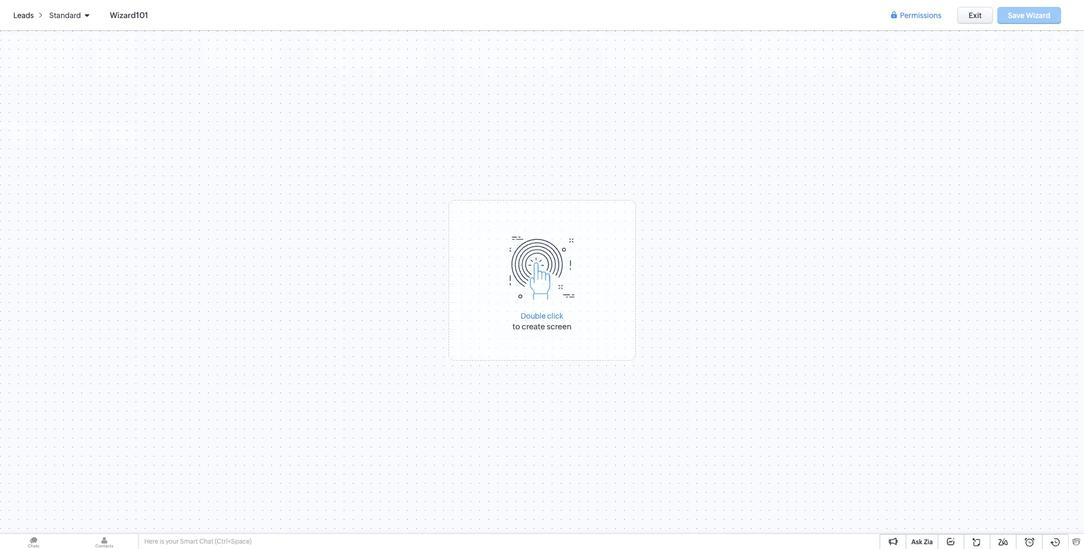 Task type: vqa. For each thing, say whether or not it's contained in the screenshot.
screen at the right bottom
yes



Task type: describe. For each thing, give the bounding box(es) containing it.
page
[[87, 258, 104, 266]]

translations link
[[26, 274, 67, 285]]

canvas
[[26, 240, 51, 249]]

customize
[[26, 258, 63, 266]]

double click to create screen
[[512, 312, 572, 331]]

chats image
[[0, 534, 67, 549]]

Enter a wizard name text field
[[108, 8, 267, 22]]

templates link
[[26, 222, 61, 232]]

customize home page link
[[26, 257, 104, 268]]

is
[[160, 538, 164, 545]]

standard
[[49, 11, 81, 20]]

Standard field
[[46, 11, 95, 20]]

fields
[[71, 170, 92, 179]]

ask zia
[[911, 539, 933, 546]]

exit
[[969, 11, 982, 19]]

customization
[[18, 152, 69, 161]]

pipelines link
[[26, 204, 57, 215]]

exit button
[[957, 7, 993, 24]]

wizards link
[[26, 187, 54, 197]]



Task type: locate. For each thing, give the bounding box(es) containing it.
setup
[[11, 20, 41, 32]]

to
[[512, 322, 520, 331]]

pipelines
[[26, 205, 57, 214]]

smart
[[180, 538, 198, 545]]

(ctrl+space)
[[215, 538, 252, 545]]

chat
[[199, 538, 213, 545]]

customize home page
[[26, 258, 104, 266]]

screen
[[547, 322, 572, 331]]

double
[[521, 312, 546, 320]]

templates
[[26, 223, 61, 231]]

canvas link
[[26, 239, 51, 250]]

modules
[[26, 170, 55, 179]]

zia
[[924, 539, 933, 546]]

translations
[[26, 276, 67, 284]]

click
[[547, 312, 563, 320]]

customization button
[[0, 146, 138, 166]]

create
[[522, 322, 545, 331]]

permissions
[[900, 11, 942, 19]]

your
[[166, 538, 179, 545]]

modules and fields link
[[26, 169, 92, 180]]

here
[[144, 538, 158, 545]]

ask
[[911, 539, 922, 546]]

customization region
[[0, 166, 138, 289]]

and
[[57, 170, 70, 179]]

leads
[[13, 11, 34, 19]]

wizards
[[26, 188, 54, 196]]

home
[[64, 258, 85, 266]]

modules and fields
[[26, 170, 92, 179]]

contacts image
[[71, 534, 138, 549]]

here is your smart chat (ctrl+space)
[[144, 538, 252, 545]]



